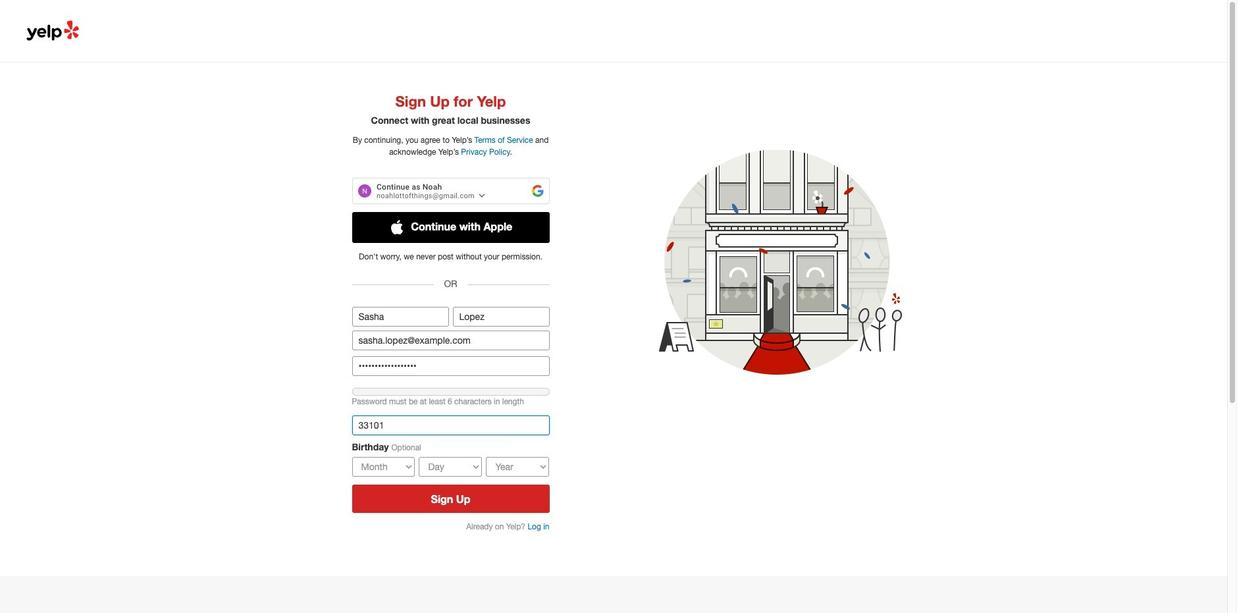 Task type: locate. For each thing, give the bounding box(es) containing it.
ZIP Code text field
[[352, 416, 550, 435]]

Email email field
[[352, 331, 550, 350]]

Password password field
[[352, 356, 550, 376]]

Last Name text field
[[453, 307, 550, 327]]



Task type: describe. For each thing, give the bounding box(es) containing it.
First Name text field
[[352, 307, 449, 327]]



Task type: vqa. For each thing, say whether or not it's contained in the screenshot.
group containing Category
no



